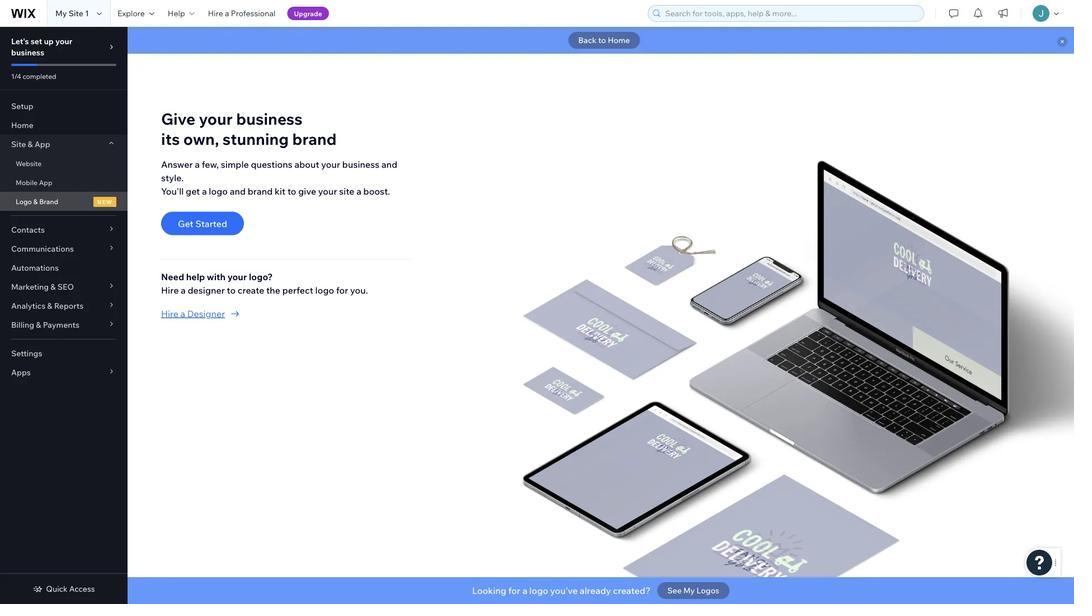 Task type: describe. For each thing, give the bounding box(es) containing it.
back
[[579, 35, 597, 45]]

home inside sidebar element
[[11, 120, 33, 130]]

your inside the give your business its own, stunning brand
[[199, 109, 233, 129]]

brand
[[39, 197, 58, 206]]

apps
[[11, 368, 31, 378]]

kit
[[275, 186, 286, 197]]

help
[[168, 8, 185, 18]]

its
[[161, 129, 180, 149]]

new
[[97, 198, 113, 205]]

quick
[[46, 584, 68, 594]]

to inside need help with your logo? hire a designer to create the perfect logo for you.
[[227, 285, 236, 296]]

payments
[[43, 320, 79, 330]]

settings
[[11, 349, 42, 359]]

analytics
[[11, 301, 45, 311]]

a inside need help with your logo? hire a designer to create the perfect logo for you.
[[181, 285, 186, 296]]

few,
[[202, 159, 219, 170]]

looking for a logo you've already created?
[[473, 586, 651, 597]]

simple
[[221, 159, 249, 170]]

upgrade
[[294, 9, 322, 18]]

1/4
[[11, 72, 21, 80]]

to inside answer a few, simple questions about your business and style. you'll get a logo and brand kit to give your site a boost.
[[288, 186, 296, 197]]

give your business its own, stunning brand
[[161, 109, 337, 149]]

with
[[207, 271, 226, 282]]

hire for hire a professional
[[208, 8, 223, 18]]

0 vertical spatial my
[[55, 8, 67, 18]]

hire a professional link
[[201, 0, 282, 27]]

billing & payments button
[[0, 316, 128, 335]]

perfect
[[283, 285, 313, 296]]

explore
[[118, 8, 145, 18]]

see
[[668, 586, 682, 596]]

professional
[[231, 8, 276, 18]]

your left site
[[318, 186, 337, 197]]

give
[[298, 186, 316, 197]]

& for billing
[[36, 320, 41, 330]]

created?
[[613, 586, 651, 597]]

your inside need help with your logo? hire a designer to create the perfect logo for you.
[[228, 271, 247, 282]]

1 horizontal spatial for
[[509, 586, 521, 597]]

logo & brand
[[16, 197, 58, 206]]

2 horizontal spatial logo
[[530, 586, 549, 597]]

quick access
[[46, 584, 95, 594]]

get
[[186, 186, 200, 197]]

marketing
[[11, 282, 49, 292]]

access
[[69, 584, 95, 594]]

analytics & reports
[[11, 301, 84, 311]]

a right the looking
[[523, 586, 528, 597]]

my site 1
[[55, 8, 89, 18]]

site inside popup button
[[11, 139, 26, 149]]

& for marketing
[[51, 282, 56, 292]]

boost.
[[364, 186, 390, 197]]

designer
[[187, 308, 225, 319]]

answer
[[161, 159, 193, 170]]

communications
[[11, 244, 74, 254]]

the
[[267, 285, 281, 296]]

back to home
[[579, 35, 630, 45]]

automations link
[[0, 259, 128, 278]]

1 vertical spatial and
[[230, 186, 246, 197]]

already
[[580, 586, 611, 597]]

designer
[[188, 285, 225, 296]]

own,
[[183, 129, 219, 149]]

your inside let's set up your business
[[55, 36, 72, 46]]

business inside answer a few, simple questions about your business and style. you'll get a logo and brand kit to give your site a boost.
[[342, 159, 380, 170]]

site & app button
[[0, 135, 128, 154]]

marketing & seo button
[[0, 278, 128, 297]]

get
[[178, 218, 194, 229]]

1/4 completed
[[11, 72, 56, 80]]

a right get
[[202, 186, 207, 197]]

mobile app
[[16, 178, 52, 187]]

for inside need help with your logo? hire a designer to create the perfect logo for you.
[[336, 285, 348, 296]]

automations
[[11, 263, 59, 273]]

started
[[196, 218, 227, 229]]

up
[[44, 36, 54, 46]]

set
[[31, 36, 42, 46]]

1
[[85, 8, 89, 18]]

logo inside need help with your logo? hire a designer to create the perfect logo for you.
[[315, 285, 334, 296]]

& for logo
[[33, 197, 38, 206]]

help
[[186, 271, 205, 282]]

hire for hire a designer
[[161, 308, 179, 319]]

hire inside need help with your logo? hire a designer to create the perfect logo for you.
[[161, 285, 179, 296]]

stunning
[[223, 129, 289, 149]]



Task type: locate. For each thing, give the bounding box(es) containing it.
billing
[[11, 320, 34, 330]]

2 vertical spatial to
[[227, 285, 236, 296]]

hire a designer
[[161, 308, 225, 319]]

let's set up your business
[[11, 36, 72, 57]]

you'll
[[161, 186, 184, 197]]

a right site
[[357, 186, 362, 197]]

my right see
[[684, 586, 695, 596]]

your right about
[[322, 159, 340, 170]]

setup link
[[0, 97, 128, 116]]

1 horizontal spatial site
[[69, 8, 83, 18]]

2 vertical spatial business
[[342, 159, 380, 170]]

site & app
[[11, 139, 50, 149]]

and down simple
[[230, 186, 246, 197]]

logo right "perfect"
[[315, 285, 334, 296]]

your right up
[[55, 36, 72, 46]]

analytics & reports button
[[0, 297, 128, 316]]

Search for tools, apps, help & more... field
[[662, 6, 921, 21]]

seo
[[57, 282, 74, 292]]

a left 'professional'
[[225, 8, 229, 18]]

home inside button
[[608, 35, 630, 45]]

0 vertical spatial for
[[336, 285, 348, 296]]

app
[[35, 139, 50, 149], [39, 178, 52, 187]]

1 horizontal spatial brand
[[293, 129, 337, 149]]

1 vertical spatial to
[[288, 186, 296, 197]]

marketing & seo
[[11, 282, 74, 292]]

brand inside the give your business its own, stunning brand
[[293, 129, 337, 149]]

see my logos
[[668, 586, 720, 596]]

0 vertical spatial home
[[608, 35, 630, 45]]

1 vertical spatial logo
[[315, 285, 334, 296]]

1 horizontal spatial and
[[382, 159, 398, 170]]

0 vertical spatial hire
[[208, 8, 223, 18]]

my left 1
[[55, 8, 67, 18]]

to inside button
[[599, 35, 606, 45]]

0 horizontal spatial business
[[11, 48, 44, 57]]

& left the reports
[[47, 301, 52, 311]]

business down let's
[[11, 48, 44, 57]]

mobile app link
[[0, 173, 128, 192]]

for left you.
[[336, 285, 348, 296]]

a left few,
[[195, 159, 200, 170]]

a down need
[[181, 285, 186, 296]]

to right kit
[[288, 186, 296, 197]]

site
[[339, 186, 355, 197]]

completed
[[23, 72, 56, 80]]

you've
[[551, 586, 578, 597]]

my inside button
[[684, 586, 695, 596]]

brand inside answer a few, simple questions about your business and style. you'll get a logo and brand kit to give your site a boost.
[[248, 186, 273, 197]]

my
[[55, 8, 67, 18], [684, 586, 695, 596]]

for right the looking
[[509, 586, 521, 597]]

0 horizontal spatial site
[[11, 139, 26, 149]]

a left designer
[[181, 308, 185, 319]]

home link
[[0, 116, 128, 135]]

site up website
[[11, 139, 26, 149]]

1 vertical spatial hire
[[161, 285, 179, 296]]

1 horizontal spatial home
[[608, 35, 630, 45]]

& right billing
[[36, 320, 41, 330]]

site
[[69, 8, 83, 18], [11, 139, 26, 149]]

to right back
[[599, 35, 606, 45]]

0 horizontal spatial for
[[336, 285, 348, 296]]

0 vertical spatial app
[[35, 139, 50, 149]]

2 horizontal spatial to
[[599, 35, 606, 45]]

get started button
[[161, 212, 244, 235]]

0 horizontal spatial logo
[[209, 186, 228, 197]]

0 horizontal spatial and
[[230, 186, 246, 197]]

you.
[[350, 285, 368, 296]]

1 vertical spatial site
[[11, 139, 26, 149]]

hire left designer
[[161, 308, 179, 319]]

apps button
[[0, 363, 128, 382]]

website
[[16, 159, 42, 168]]

1 vertical spatial my
[[684, 586, 695, 596]]

& for analytics
[[47, 301, 52, 311]]

give
[[161, 109, 195, 129]]

0 horizontal spatial my
[[55, 8, 67, 18]]

and
[[382, 159, 398, 170], [230, 186, 246, 197]]

home right back
[[608, 35, 630, 45]]

business inside the give your business its own, stunning brand
[[236, 109, 303, 129]]

business up site
[[342, 159, 380, 170]]

your up 'own,'
[[199, 109, 233, 129]]

home down setup
[[11, 120, 33, 130]]

1 horizontal spatial logo
[[315, 285, 334, 296]]

1 vertical spatial home
[[11, 120, 33, 130]]

brand up about
[[293, 129, 337, 149]]

0 vertical spatial and
[[382, 159, 398, 170]]

to left create
[[227, 285, 236, 296]]

1 vertical spatial brand
[[248, 186, 273, 197]]

back to home button
[[569, 32, 641, 49]]

0 vertical spatial to
[[599, 35, 606, 45]]

1 horizontal spatial business
[[236, 109, 303, 129]]

your
[[55, 36, 72, 46], [199, 109, 233, 129], [322, 159, 340, 170], [318, 186, 337, 197], [228, 271, 247, 282]]

0 horizontal spatial to
[[227, 285, 236, 296]]

logo
[[209, 186, 228, 197], [315, 285, 334, 296], [530, 586, 549, 597]]

answer a few, simple questions about your business and style. you'll get a logo and brand kit to give your site a boost.
[[161, 159, 398, 197]]

2 horizontal spatial business
[[342, 159, 380, 170]]

0 horizontal spatial home
[[11, 120, 33, 130]]

reports
[[54, 301, 84, 311]]

logo
[[16, 197, 32, 206]]

billing & payments
[[11, 320, 79, 330]]

0 vertical spatial brand
[[293, 129, 337, 149]]

back to home alert
[[128, 27, 1075, 54]]

& up website
[[28, 139, 33, 149]]

site left 1
[[69, 8, 83, 18]]

& left the seo
[[51, 282, 56, 292]]

contacts button
[[0, 221, 128, 240]]

hire
[[208, 8, 223, 18], [161, 285, 179, 296], [161, 308, 179, 319]]

website link
[[0, 154, 128, 173]]

create
[[238, 285, 265, 296]]

business up the stunning
[[236, 109, 303, 129]]

hire a designer button
[[161, 307, 412, 320]]

sidebar element
[[0, 27, 128, 605]]

get started
[[178, 218, 227, 229]]

a inside button
[[181, 308, 185, 319]]

let's
[[11, 36, 29, 46]]

0 vertical spatial site
[[69, 8, 83, 18]]

business
[[11, 48, 44, 57], [236, 109, 303, 129], [342, 159, 380, 170]]

upgrade button
[[287, 7, 329, 20]]

brand left kit
[[248, 186, 273, 197]]

0 vertical spatial logo
[[209, 186, 228, 197]]

1 vertical spatial business
[[236, 109, 303, 129]]

1 horizontal spatial to
[[288, 186, 296, 197]]

hire down need
[[161, 285, 179, 296]]

business inside let's set up your business
[[11, 48, 44, 57]]

questions
[[251, 159, 293, 170]]

your up create
[[228, 271, 247, 282]]

hire a professional
[[208, 8, 276, 18]]

settings link
[[0, 344, 128, 363]]

logos
[[697, 586, 720, 596]]

see my logos button
[[658, 583, 730, 600]]

2 vertical spatial logo
[[530, 586, 549, 597]]

0 horizontal spatial brand
[[248, 186, 273, 197]]

& for site
[[28, 139, 33, 149]]

brand
[[293, 129, 337, 149], [248, 186, 273, 197]]

hire right help button
[[208, 8, 223, 18]]

& right logo
[[33, 197, 38, 206]]

logo left you've
[[530, 586, 549, 597]]

a
[[225, 8, 229, 18], [195, 159, 200, 170], [202, 186, 207, 197], [357, 186, 362, 197], [181, 285, 186, 296], [181, 308, 185, 319], [523, 586, 528, 597]]

looking
[[473, 586, 507, 597]]

mobile
[[16, 178, 37, 187]]

app up website
[[35, 139, 50, 149]]

hire inside button
[[161, 308, 179, 319]]

contacts
[[11, 225, 45, 235]]

help button
[[161, 0, 201, 27]]

setup
[[11, 101, 33, 111]]

1 vertical spatial app
[[39, 178, 52, 187]]

app right mobile
[[39, 178, 52, 187]]

&
[[28, 139, 33, 149], [33, 197, 38, 206], [51, 282, 56, 292], [47, 301, 52, 311], [36, 320, 41, 330]]

and up boost.
[[382, 159, 398, 170]]

app inside popup button
[[35, 139, 50, 149]]

about
[[295, 159, 320, 170]]

logo inside answer a few, simple questions about your business and style. you'll get a logo and brand kit to give your site a boost.
[[209, 186, 228, 197]]

style.
[[161, 172, 184, 183]]

2 vertical spatial hire
[[161, 308, 179, 319]]

need
[[161, 271, 184, 282]]

communications button
[[0, 240, 128, 259]]

logo?
[[249, 271, 273, 282]]

1 vertical spatial for
[[509, 586, 521, 597]]

need help with your logo? hire a designer to create the perfect logo for you.
[[161, 271, 368, 296]]

0 vertical spatial business
[[11, 48, 44, 57]]

logo right get
[[209, 186, 228, 197]]

1 horizontal spatial my
[[684, 586, 695, 596]]

quick access button
[[33, 584, 95, 595]]



Task type: vqa. For each thing, say whether or not it's contained in the screenshot.
standard ecommerce
no



